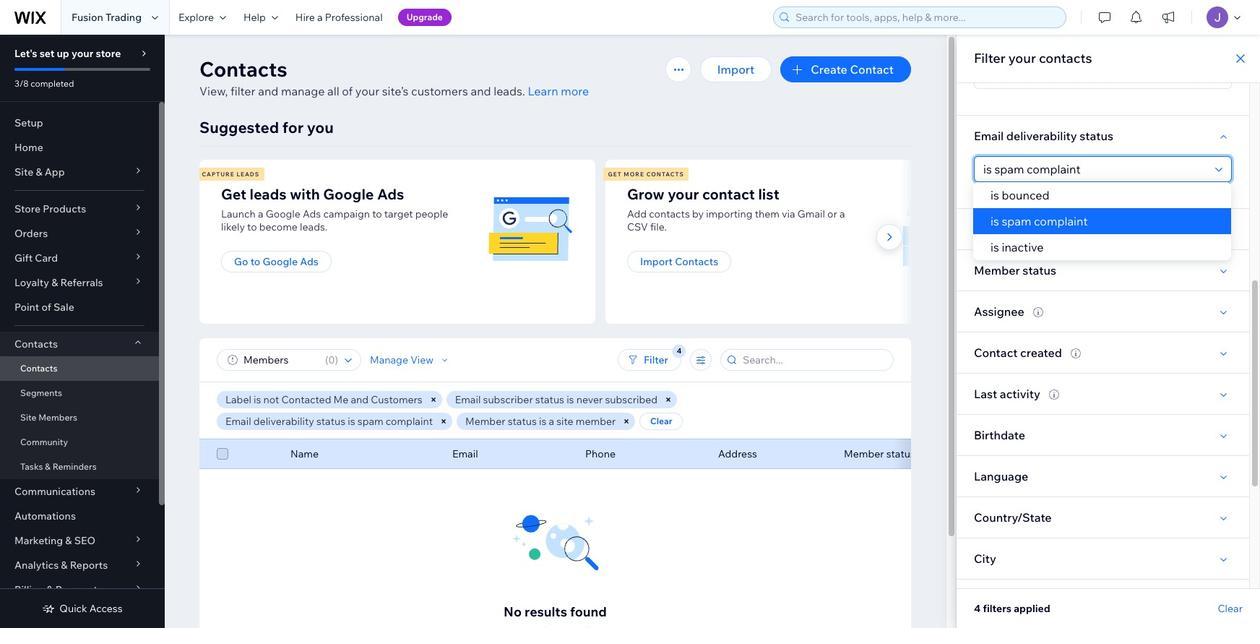 Task type: locate. For each thing, give the bounding box(es) containing it.
0 vertical spatial import
[[718, 62, 755, 77]]

1 horizontal spatial clear button
[[1218, 602, 1243, 615]]

to
[[372, 207, 382, 220], [247, 220, 257, 233], [251, 255, 260, 268]]

1 horizontal spatial deliverability
[[1007, 129, 1078, 143]]

you
[[307, 118, 334, 137]]

Select an option field
[[979, 64, 1211, 88], [979, 157, 1211, 181]]

deliverability down not
[[254, 415, 314, 428]]

is spam complaint option
[[974, 208, 1232, 234]]

loyalty & referrals
[[14, 276, 103, 289]]

google down leads
[[266, 207, 301, 220]]

1 vertical spatial member
[[465, 415, 506, 428]]

is inside option
[[991, 214, 1000, 228]]

complaint down bounced
[[1034, 214, 1088, 228]]

1 horizontal spatial complaint
[[1034, 214, 1088, 228]]

1 horizontal spatial member
[[844, 447, 884, 460]]

0 horizontal spatial import
[[640, 255, 673, 268]]

0 horizontal spatial deliverability
[[254, 415, 314, 428]]

2 vertical spatial google
[[263, 255, 298, 268]]

& left reports
[[61, 559, 68, 572]]

0 horizontal spatial of
[[42, 301, 51, 314]]

birthdate
[[974, 428, 1026, 442]]

1 horizontal spatial spam
[[1002, 214, 1032, 228]]

billing & payments button
[[0, 578, 159, 602]]

google down become
[[263, 255, 298, 268]]

0 vertical spatial ads
[[377, 185, 404, 203]]

file.
[[650, 220, 667, 233]]

3/8 completed
[[14, 78, 74, 89]]

ads down the 'get leads with google ads launch a google ads campaign to target people likely to become leads.'
[[300, 255, 319, 268]]

0 vertical spatial google
[[323, 185, 374, 203]]

automations
[[14, 510, 76, 523]]

help button
[[235, 0, 287, 35]]

site
[[557, 415, 574, 428]]

is left site on the left of the page
[[539, 415, 547, 428]]

1 vertical spatial contacts
[[649, 207, 690, 220]]

0 vertical spatial contacts
[[1039, 50, 1093, 67]]

assignee
[[974, 304, 1025, 319]]

filters
[[983, 602, 1012, 615]]

grow your contact list add contacts by importing them via gmail or a csv file.
[[627, 185, 845, 233]]

2 horizontal spatial and
[[471, 84, 491, 98]]

&
[[36, 166, 42, 179], [51, 276, 58, 289], [45, 461, 51, 472], [65, 534, 72, 547], [61, 559, 68, 572], [46, 583, 53, 596]]

tasks & reminders link
[[0, 455, 159, 479]]

0 vertical spatial complaint
[[1034, 214, 1088, 228]]

home
[[14, 141, 43, 154]]

1 vertical spatial contact
[[974, 346, 1018, 360]]

site inside dropdown button
[[14, 166, 33, 179]]

2 vertical spatial ads
[[300, 255, 319, 268]]

& right the billing
[[46, 583, 53, 596]]

contact
[[850, 62, 894, 77], [974, 346, 1018, 360]]

1 select an option field from the top
[[979, 64, 1211, 88]]

clear button
[[640, 413, 683, 430], [1218, 602, 1243, 615]]

loyalty
[[14, 276, 49, 289]]

hire a professional link
[[287, 0, 392, 35]]

0 vertical spatial of
[[342, 84, 353, 98]]

contact down assignee
[[974, 346, 1018, 360]]

manage view button
[[370, 353, 451, 366]]

1 horizontal spatial import
[[718, 62, 755, 77]]

0 horizontal spatial clear button
[[640, 413, 683, 430]]

import inside button
[[640, 255, 673, 268]]

1 vertical spatial clear button
[[1218, 602, 1243, 615]]

(
[[325, 353, 329, 366]]

manage
[[370, 353, 408, 366]]

email subscriber status is never subscribed
[[455, 393, 658, 406]]

0 vertical spatial clear button
[[640, 413, 683, 430]]

a down leads
[[258, 207, 264, 220]]

& inside popup button
[[65, 534, 72, 547]]

point of sale link
[[0, 295, 159, 319]]

of inside the 'sidebar' element
[[42, 301, 51, 314]]

0 vertical spatial select an option field
[[979, 64, 1211, 88]]

of right all
[[342, 84, 353, 98]]

1 vertical spatial filter
[[644, 353, 669, 366]]

1 horizontal spatial clear
[[1218, 602, 1243, 615]]

a right or
[[840, 207, 845, 220]]

Unsaved view field
[[239, 350, 321, 370]]

Search for tools, apps, help & more... field
[[792, 7, 1062, 27]]

is up is inactive
[[991, 214, 1000, 228]]

1 vertical spatial spam
[[358, 415, 384, 428]]

via
[[782, 207, 796, 220]]

3/8
[[14, 78, 29, 89]]

1 vertical spatial complaint
[[386, 415, 433, 428]]

1 vertical spatial deliverability
[[254, 415, 314, 428]]

4
[[974, 602, 981, 615]]

more
[[561, 84, 589, 98]]

spam down customers
[[358, 415, 384, 428]]

your inside contacts view, filter and manage all of your site's customers and leads. learn more
[[356, 84, 380, 98]]

marketing
[[14, 534, 63, 547]]

& right loyalty at left top
[[51, 276, 58, 289]]

0 horizontal spatial member status
[[844, 447, 916, 460]]

is down me
[[348, 415, 355, 428]]

grow
[[627, 185, 665, 203]]

applied
[[1014, 602, 1051, 615]]

setup link
[[0, 111, 159, 135]]

and right me
[[351, 393, 369, 406]]

phone up is inactive
[[974, 222, 1009, 236]]

1 vertical spatial select an option field
[[979, 157, 1211, 181]]

1 horizontal spatial phone
[[974, 222, 1009, 236]]

import inside button
[[718, 62, 755, 77]]

spam up is inactive
[[1002, 214, 1032, 228]]

point
[[14, 301, 39, 314]]

and
[[258, 84, 279, 98], [471, 84, 491, 98], [351, 393, 369, 406]]

1 vertical spatial clear
[[1218, 602, 1243, 615]]

& right 'tasks'
[[45, 461, 51, 472]]

gift
[[14, 252, 33, 265]]

get
[[221, 185, 246, 203]]

name
[[291, 447, 319, 460]]

leads
[[237, 171, 260, 178]]

contacts
[[200, 56, 288, 82], [675, 255, 719, 268], [14, 338, 58, 351], [20, 363, 57, 374]]

ads inside button
[[300, 255, 319, 268]]

0 vertical spatial spam
[[1002, 214, 1032, 228]]

contacts inside dropdown button
[[14, 338, 58, 351]]

products
[[43, 202, 86, 215]]

of left sale
[[42, 301, 51, 314]]

1 vertical spatial import
[[640, 255, 673, 268]]

& for loyalty
[[51, 276, 58, 289]]

email for email deliverability status
[[974, 129, 1004, 143]]

to right go
[[251, 255, 260, 268]]

contacts down 'point of sale'
[[14, 338, 58, 351]]

site down home
[[14, 166, 33, 179]]

1 vertical spatial site
[[20, 412, 37, 423]]

your inside the 'sidebar' element
[[72, 47, 93, 60]]

contacts up filter
[[200, 56, 288, 82]]

import for import contacts
[[640, 255, 673, 268]]

1 vertical spatial member status
[[844, 447, 916, 460]]

0 horizontal spatial contact
[[850, 62, 894, 77]]

email
[[974, 129, 1004, 143], [455, 393, 481, 406], [226, 415, 251, 428], [452, 447, 478, 460]]

0 horizontal spatial leads.
[[300, 220, 328, 233]]

deliverability for email deliverability status
[[1007, 129, 1078, 143]]

member
[[974, 263, 1020, 278], [465, 415, 506, 428], [844, 447, 884, 460]]

filter your contacts
[[974, 50, 1093, 67]]

0 vertical spatial contact
[[850, 62, 894, 77]]

list
[[197, 160, 1008, 324]]

filter inside button
[[644, 353, 669, 366]]

email deliverability status
[[974, 129, 1114, 143]]

filter
[[231, 84, 256, 98]]

& for billing
[[46, 583, 53, 596]]

orders
[[14, 227, 48, 240]]

contact right create
[[850, 62, 894, 77]]

1 horizontal spatial of
[[342, 84, 353, 98]]

import button
[[700, 56, 772, 82]]

contacts view, filter and manage all of your site's customers and leads. learn more
[[200, 56, 589, 98]]

contacted
[[281, 393, 331, 406]]

complaint down customers
[[386, 415, 433, 428]]

import for import
[[718, 62, 755, 77]]

list box
[[974, 182, 1232, 260]]

is bounced
[[991, 188, 1050, 202]]

ads up target
[[377, 185, 404, 203]]

1 horizontal spatial filter
[[974, 50, 1006, 67]]

create contact
[[811, 62, 894, 77]]

your
[[72, 47, 93, 60], [1009, 50, 1036, 67], [356, 84, 380, 98], [668, 185, 699, 203]]

1 vertical spatial leads.
[[300, 220, 328, 233]]

up
[[57, 47, 69, 60]]

0 vertical spatial leads.
[[494, 84, 525, 98]]

deliverability up bounced
[[1007, 129, 1078, 143]]

0 vertical spatial deliverability
[[1007, 129, 1078, 143]]

card
[[35, 252, 58, 265]]

is left not
[[254, 393, 261, 406]]

a inside grow your contact list add contacts by importing them via gmail or a csv file.
[[840, 207, 845, 220]]

a inside the 'get leads with google ads launch a google ads campaign to target people likely to become leads.'
[[258, 207, 264, 220]]

1 vertical spatial of
[[42, 301, 51, 314]]

0 horizontal spatial contacts
[[649, 207, 690, 220]]

store products
[[14, 202, 86, 215]]

suggested
[[200, 118, 279, 137]]

1 horizontal spatial leads.
[[494, 84, 525, 98]]

0 horizontal spatial filter
[[644, 353, 669, 366]]

phone down member
[[585, 447, 616, 460]]

site down segments
[[20, 412, 37, 423]]

& inside popup button
[[51, 276, 58, 289]]

and right filter
[[258, 84, 279, 98]]

set
[[40, 47, 54, 60]]

leads.
[[494, 84, 525, 98], [300, 220, 328, 233]]

& left the seo
[[65, 534, 72, 547]]

& left app
[[36, 166, 42, 179]]

contacts up segments
[[20, 363, 57, 374]]

and right customers
[[471, 84, 491, 98]]

0 horizontal spatial member
[[465, 415, 506, 428]]

leads. down with
[[300, 220, 328, 233]]

communications button
[[0, 479, 159, 504]]

0 horizontal spatial clear
[[651, 416, 673, 426]]

go to google ads
[[234, 255, 319, 268]]

0 horizontal spatial complaint
[[386, 415, 433, 428]]

site for site & app
[[14, 166, 33, 179]]

None checkbox
[[217, 445, 228, 463]]

1 vertical spatial phone
[[585, 447, 616, 460]]

last
[[974, 387, 998, 401]]

contact created
[[974, 346, 1063, 360]]

filter
[[974, 50, 1006, 67], [644, 353, 669, 366]]

0 vertical spatial filter
[[974, 50, 1006, 67]]

0 vertical spatial member status
[[974, 263, 1057, 278]]

ads down with
[[303, 207, 321, 220]]

& inside 'dropdown button'
[[46, 583, 53, 596]]

& for marketing
[[65, 534, 72, 547]]

contacts down by
[[675, 255, 719, 268]]

trading
[[105, 11, 142, 24]]

filter for filter
[[644, 353, 669, 366]]

to left target
[[372, 207, 382, 220]]

home link
[[0, 135, 159, 160]]

upgrade
[[407, 12, 443, 22]]

leads. left learn
[[494, 84, 525, 98]]

referrals
[[60, 276, 103, 289]]

0 horizontal spatial spam
[[358, 415, 384, 428]]

for
[[283, 118, 304, 137]]

0 vertical spatial member
[[974, 263, 1020, 278]]

0 vertical spatial site
[[14, 166, 33, 179]]

google up campaign on the top of the page
[[323, 185, 374, 203]]

members
[[38, 412, 77, 423]]

2 horizontal spatial member
[[974, 263, 1020, 278]]

Search... field
[[739, 350, 889, 370]]



Task type: describe. For each thing, give the bounding box(es) containing it.
bounced
[[1002, 188, 1050, 202]]

& for site
[[36, 166, 42, 179]]

reminders
[[53, 461, 97, 472]]

( 0 )
[[325, 353, 338, 366]]

go to google ads button
[[221, 251, 332, 273]]

upgrade button
[[398, 9, 452, 26]]

spam inside option
[[1002, 214, 1032, 228]]

of inside contacts view, filter and manage all of your site's customers and leads. learn more
[[342, 84, 353, 98]]

subscriber
[[483, 393, 533, 406]]

with
[[290, 185, 320, 203]]

go
[[234, 255, 248, 268]]

analytics & reports
[[14, 559, 108, 572]]

2 select an option field from the top
[[979, 157, 1211, 181]]

seo
[[74, 534, 96, 547]]

0 vertical spatial phone
[[974, 222, 1009, 236]]

member for phone
[[974, 263, 1020, 278]]

all
[[327, 84, 339, 98]]

import contacts button
[[627, 251, 732, 273]]

them
[[755, 207, 780, 220]]

let's
[[14, 47, 37, 60]]

orders button
[[0, 221, 159, 246]]

capture leads
[[202, 171, 260, 178]]

quick access
[[60, 602, 123, 615]]

by
[[692, 207, 704, 220]]

leads. inside the 'get leads with google ads launch a google ads campaign to target people likely to become leads.'
[[300, 220, 328, 233]]

site for site members
[[20, 412, 37, 423]]

billing
[[14, 583, 44, 596]]

campaign
[[323, 207, 370, 220]]

1 horizontal spatial contact
[[974, 346, 1018, 360]]

list box containing is bounced
[[974, 182, 1232, 260]]

gift card button
[[0, 246, 159, 270]]

gift card
[[14, 252, 58, 265]]

site & app
[[14, 166, 65, 179]]

site's
[[382, 84, 409, 98]]

to right likely
[[247, 220, 257, 233]]

email for email deliverability status is spam complaint
[[226, 415, 251, 428]]

professional
[[325, 11, 383, 24]]

0 horizontal spatial and
[[258, 84, 279, 98]]

automations link
[[0, 504, 159, 528]]

manage
[[281, 84, 325, 98]]

site members link
[[0, 406, 159, 430]]

found
[[570, 604, 607, 620]]

payments
[[55, 583, 103, 596]]

language
[[974, 469, 1029, 484]]

analytics
[[14, 559, 59, 572]]

your inside grow your contact list add contacts by importing them via gmail or a csv file.
[[668, 185, 699, 203]]

hire a professional
[[296, 11, 383, 24]]

is left never
[[567, 393, 574, 406]]

member for email deliverability status is spam complaint
[[465, 415, 506, 428]]

completed
[[31, 78, 74, 89]]

loyalty & referrals button
[[0, 270, 159, 295]]

contacts inside button
[[675, 255, 719, 268]]

deliverability for email deliverability status is spam complaint
[[254, 415, 314, 428]]

get leads with google ads launch a google ads campaign to target people likely to become leads.
[[221, 185, 448, 233]]

to inside button
[[251, 255, 260, 268]]

filter for filter your contacts
[[974, 50, 1006, 67]]

not
[[264, 393, 279, 406]]

learn more button
[[528, 82, 589, 100]]

contacts button
[[0, 332, 159, 356]]

point of sale
[[14, 301, 74, 314]]

quick
[[60, 602, 87, 615]]

sale
[[54, 301, 74, 314]]

let's set up your store
[[14, 47, 121, 60]]

0
[[329, 353, 335, 366]]

contacts link
[[0, 356, 159, 381]]

site members
[[20, 412, 77, 423]]

manage view
[[370, 353, 434, 366]]

last activity
[[974, 387, 1041, 401]]

community link
[[0, 430, 159, 455]]

view
[[411, 353, 434, 366]]

1 horizontal spatial member status
[[974, 263, 1057, 278]]

subscribed
[[605, 393, 658, 406]]

contact inside button
[[850, 62, 894, 77]]

communications
[[14, 485, 95, 498]]

create
[[811, 62, 848, 77]]

1 horizontal spatial and
[[351, 393, 369, 406]]

csv
[[627, 220, 648, 233]]

contacts
[[647, 171, 684, 178]]

is left inactive
[[991, 240, 1000, 254]]

get more contacts
[[608, 171, 684, 178]]

email for email subscriber status is never subscribed
[[455, 393, 481, 406]]

& for analytics
[[61, 559, 68, 572]]

segments link
[[0, 381, 159, 406]]

sidebar element
[[0, 35, 165, 628]]

2 vertical spatial member
[[844, 447, 884, 460]]

no
[[504, 604, 522, 620]]

launch
[[221, 207, 256, 220]]

& for tasks
[[45, 461, 51, 472]]

activity
[[1000, 387, 1041, 401]]

label is not contacted me and customers
[[226, 393, 423, 406]]

list containing get leads with google ads
[[197, 160, 1008, 324]]

is left bounced
[[991, 188, 1000, 202]]

target
[[384, 207, 413, 220]]

address
[[719, 447, 758, 460]]

customers
[[371, 393, 423, 406]]

a right hire
[[317, 11, 323, 24]]

leads. inside contacts view, filter and manage all of your site's customers and leads. learn more
[[494, 84, 525, 98]]

community
[[20, 437, 68, 447]]

marketing & seo button
[[0, 528, 159, 553]]

add
[[627, 207, 647, 220]]

1 horizontal spatial contacts
[[1039, 50, 1093, 67]]

is spam complaint
[[991, 214, 1088, 228]]

store
[[14, 202, 41, 215]]

suggested for you
[[200, 118, 334, 137]]

app
[[45, 166, 65, 179]]

contacts inside grow your contact list add contacts by importing them via gmail or a csv file.
[[649, 207, 690, 220]]

google inside button
[[263, 255, 298, 268]]

complaint inside option
[[1034, 214, 1088, 228]]

0 horizontal spatial phone
[[585, 447, 616, 460]]

help
[[244, 11, 266, 24]]

contacts inside contacts view, filter and manage all of your site's customers and leads. learn more
[[200, 56, 288, 82]]

1 vertical spatial google
[[266, 207, 301, 220]]

never
[[577, 393, 603, 406]]

inactive
[[1002, 240, 1044, 254]]

site & app button
[[0, 160, 159, 184]]

customers
[[411, 84, 468, 98]]

0 vertical spatial clear
[[651, 416, 673, 426]]

no results found
[[504, 604, 607, 620]]

member
[[576, 415, 616, 428]]

1 vertical spatial ads
[[303, 207, 321, 220]]

store
[[96, 47, 121, 60]]

gmail
[[798, 207, 825, 220]]

a left site on the left of the page
[[549, 415, 554, 428]]

importing
[[706, 207, 753, 220]]

leads
[[250, 185, 287, 203]]

tasks
[[20, 461, 43, 472]]

people
[[415, 207, 448, 220]]



Task type: vqa. For each thing, say whether or not it's contained in the screenshot.
( 0 )
yes



